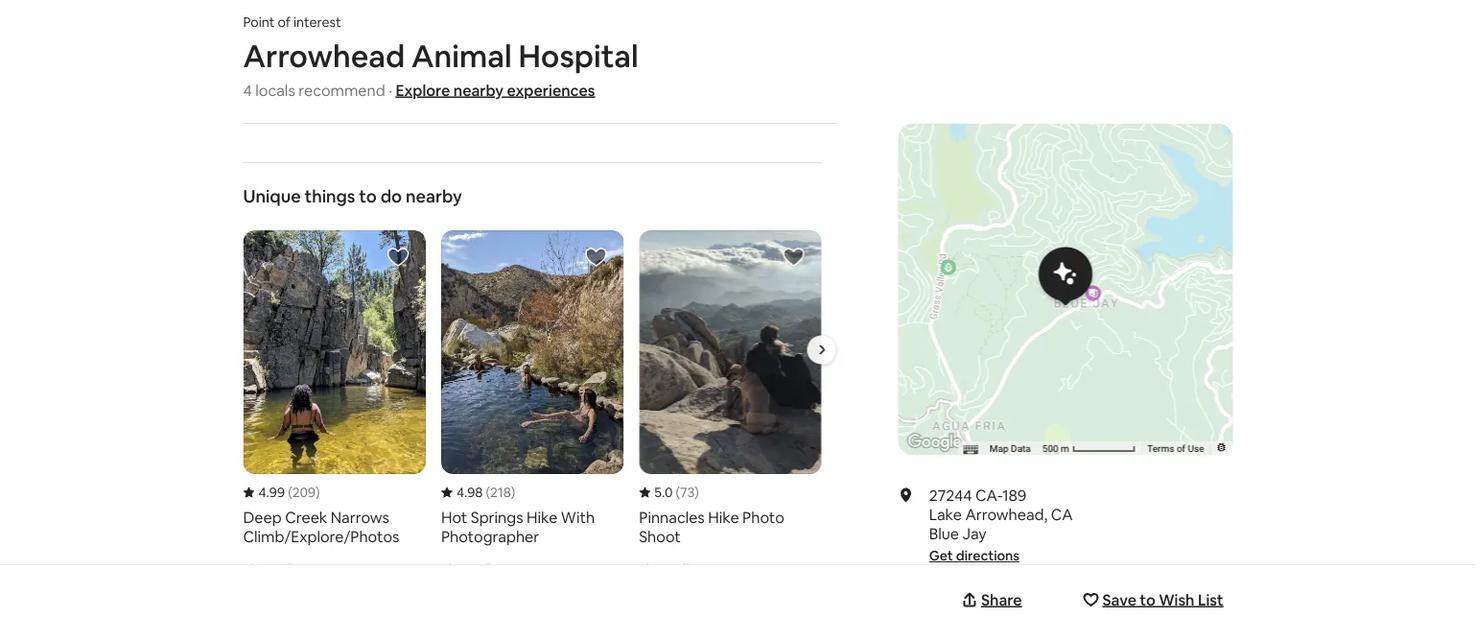 Task type: locate. For each thing, give the bounding box(es) containing it.
( right 4.98
[[486, 484, 490, 501]]

500 m
[[1043, 443, 1072, 454]]

) right 4.98
[[511, 484, 516, 501]]

1 horizontal spatial prices
[[494, 560, 532, 578]]

show all prices inside pinnacles hike photo shoot group
[[639, 560, 730, 578]]

wish
[[1159, 590, 1195, 609]]

of right point in the left of the page
[[278, 13, 291, 31]]

0 vertical spatial of
[[278, 13, 291, 31]]

prices down 218
[[494, 560, 532, 578]]

1 horizontal spatial )
[[511, 484, 516, 501]]

jay
[[963, 523, 987, 543]]

show for 4.99
[[243, 560, 277, 578]]

show all prices button down 73
[[639, 560, 730, 578]]

) for 4.98 ( 218 )
[[511, 484, 516, 501]]

save to wish list
[[1103, 590, 1224, 609]]

0 horizontal spatial show
[[243, 560, 277, 578]]

show down "5.0"
[[639, 560, 673, 578]]

to right save
[[1140, 590, 1156, 609]]

4.99
[[259, 484, 285, 501]]

save this experience image
[[783, 246, 806, 269]]

google image
[[904, 430, 967, 455]]

2 horizontal spatial )
[[695, 484, 699, 501]]

save this experience image inside "hot springs hike with photographer" group
[[585, 246, 608, 269]]

show all prices down 4.99 ( 209 )
[[243, 560, 334, 578]]

0 horizontal spatial prices
[[296, 560, 334, 578]]

blue
[[930, 523, 960, 543]]

(
[[288, 484, 292, 501], [486, 484, 490, 501], [676, 484, 680, 501]]

1 horizontal spatial all
[[478, 560, 491, 578]]

of
[[278, 13, 291, 31], [1177, 443, 1186, 454]]

show for 5.0
[[639, 560, 673, 578]]

2 save this experience image from the left
[[585, 246, 608, 269]]

1 save this experience image from the left
[[387, 246, 410, 269]]

0 horizontal spatial all
[[280, 560, 293, 578]]

of left 'use'
[[1177, 443, 1186, 454]]

2 prices from the left
[[494, 560, 532, 578]]

0 horizontal spatial save this experience image
[[387, 246, 410, 269]]

nearby right do
[[406, 185, 462, 208]]

deep creek narrows climb/explore/photos group
[[243, 230, 426, 579]]

1 all from the left
[[280, 560, 293, 578]]

prices inside pinnacles hike photo shoot group
[[692, 560, 730, 578]]

prices
[[296, 560, 334, 578], [494, 560, 532, 578], [692, 560, 730, 578]]

2 ( from the left
[[486, 484, 490, 501]]

to
[[359, 185, 377, 208], [1140, 590, 1156, 609]]

2 horizontal spatial prices
[[692, 560, 730, 578]]

all down 4.98 ( 218 )
[[478, 560, 491, 578]]

) inside deep creek narrows climb/explore/photos "group"
[[316, 484, 320, 501]]

show all prices button down 4.98 ( 218 )
[[441, 560, 532, 578]]

terms of use
[[1148, 443, 1205, 454]]

2 horizontal spatial (
[[676, 484, 680, 501]]

2 show all prices from the left
[[441, 560, 532, 578]]

0 vertical spatial nearby
[[454, 80, 504, 100]]

1 prices from the left
[[296, 560, 334, 578]]

nearby down animal
[[454, 80, 504, 100]]

1 horizontal spatial save this experience image
[[585, 246, 608, 269]]

( right "5.0"
[[676, 484, 680, 501]]

2 horizontal spatial all
[[676, 560, 689, 578]]

1 horizontal spatial show all prices button
[[441, 560, 532, 578]]

3 show all prices button from the left
[[639, 560, 730, 578]]

all inside deep creek narrows climb/explore/photos "group"
[[280, 560, 293, 578]]

prices inside deep creek narrows climb/explore/photos "group"
[[296, 560, 334, 578]]

3 show from the left
[[639, 560, 673, 578]]

) right 4.99
[[316, 484, 320, 501]]

show
[[243, 560, 277, 578], [441, 560, 475, 578], [639, 560, 673, 578]]

get directions link
[[930, 547, 1020, 564]]

show down 4.98
[[441, 560, 475, 578]]

all inside pinnacles hike photo shoot group
[[676, 560, 689, 578]]

show all prices button down 4.99 ( 209 )
[[243, 560, 334, 578]]

) inside "hot springs hike with photographer" group
[[511, 484, 516, 501]]

show all prices inside deep creek narrows climb/explore/photos "group"
[[243, 560, 334, 578]]

1 show all prices button from the left
[[243, 560, 334, 578]]

next image
[[816, 344, 828, 355]]

prices down 209
[[296, 560, 334, 578]]

map region
[[656, 0, 1393, 478]]

things
[[305, 185, 356, 208]]

all
[[280, 560, 293, 578], [478, 560, 491, 578], [676, 560, 689, 578]]

share button
[[958, 581, 1032, 619]]

all inside "hot springs hike with photographer" group
[[478, 560, 491, 578]]

1 vertical spatial of
[[1177, 443, 1186, 454]]

( inside "hot springs hike with photographer" group
[[486, 484, 490, 501]]

all down 4.99 ( 209 )
[[280, 560, 293, 578]]

all for 218
[[478, 560, 491, 578]]

0 vertical spatial to
[[359, 185, 377, 208]]

4.98
[[457, 484, 483, 501]]

) right "5.0"
[[695, 484, 699, 501]]

73
[[680, 484, 695, 501]]

( for 73
[[676, 484, 680, 501]]

show all prices button for 73
[[639, 560, 730, 578]]

all for 73
[[676, 560, 689, 578]]

3 show all prices from the left
[[639, 560, 730, 578]]

( inside pinnacles hike photo shoot group
[[676, 484, 680, 501]]

2 horizontal spatial show all prices button
[[639, 560, 730, 578]]

save
[[1103, 590, 1137, 609]]

share
[[981, 590, 1022, 609]]

2 show from the left
[[441, 560, 475, 578]]

of inside point of interest arrowhead animal hospital 4 locals recommend · explore nearby experiences
[[278, 13, 291, 31]]

2 horizontal spatial show all prices
[[639, 560, 730, 578]]

show all prices down 4.98 ( 218 )
[[441, 560, 532, 578]]

3 prices from the left
[[692, 560, 730, 578]]

recommend
[[299, 80, 385, 100]]

2 all from the left
[[478, 560, 491, 578]]

show all prices button inside pinnacles hike photo shoot group
[[639, 560, 730, 578]]

show all prices button inside "hot springs hike with photographer" group
[[441, 560, 532, 578]]

show all prices for 209
[[243, 560, 334, 578]]

1 horizontal spatial show all prices
[[441, 560, 532, 578]]

27244 ca-189 lake arrowhead, ca blue jay get directions
[[930, 485, 1073, 564]]

ca
[[1051, 504, 1073, 524]]

explore
[[396, 80, 450, 100]]

all down 73
[[676, 560, 689, 578]]

prices for 5.0 ( 73 )
[[692, 560, 730, 578]]

218
[[490, 484, 511, 501]]

( right 4.99
[[288, 484, 292, 501]]

500
[[1043, 443, 1059, 454]]

1 horizontal spatial to
[[1140, 590, 1156, 609]]

show inside pinnacles hike photo shoot group
[[639, 560, 673, 578]]

point of interest arrowhead animal hospital 4 locals recommend · explore nearby experiences
[[243, 13, 639, 100]]

prices for 4.99 ( 209 )
[[296, 560, 334, 578]]

) inside pinnacles hike photo shoot group
[[695, 484, 699, 501]]

3 ) from the left
[[695, 484, 699, 501]]

0 horizontal spatial (
[[288, 484, 292, 501]]

prices inside "hot springs hike with photographer" group
[[494, 560, 532, 578]]

5.0
[[655, 484, 673, 501]]

( for 209
[[288, 484, 292, 501]]

1 ) from the left
[[316, 484, 320, 501]]

0 horizontal spatial show all prices button
[[243, 560, 334, 578]]

1 vertical spatial to
[[1140, 590, 1156, 609]]

3 ( from the left
[[676, 484, 680, 501]]

save this experience image
[[387, 246, 410, 269], [585, 246, 608, 269]]

189
[[1003, 485, 1027, 505]]

show all prices inside "hot springs hike with photographer" group
[[441, 560, 532, 578]]

4.99 ( 209 )
[[259, 484, 320, 501]]

show down 4.99
[[243, 560, 277, 578]]

1 ( from the left
[[288, 484, 292, 501]]

keyboard shortcuts image
[[963, 445, 979, 454]]

2 show all prices button from the left
[[441, 560, 532, 578]]

arrowhead,
[[966, 504, 1048, 524]]

to left do
[[359, 185, 377, 208]]

show all prices button inside deep creek narrows climb/explore/photos "group"
[[243, 560, 334, 578]]

0 horizontal spatial of
[[278, 13, 291, 31]]

save this experience image inside deep creek narrows climb/explore/photos "group"
[[387, 246, 410, 269]]

( inside deep creek narrows climb/explore/photos "group"
[[288, 484, 292, 501]]

nearby
[[454, 80, 504, 100], [406, 185, 462, 208]]

1 show all prices from the left
[[243, 560, 334, 578]]

0 horizontal spatial )
[[316, 484, 320, 501]]

3 all from the left
[[676, 560, 689, 578]]

1 horizontal spatial of
[[1177, 443, 1186, 454]]

1 horizontal spatial show
[[441, 560, 475, 578]]

arrowhead
[[243, 36, 405, 76]]

show all prices
[[243, 560, 334, 578], [441, 560, 532, 578], [639, 560, 730, 578]]

prices down 73
[[692, 560, 730, 578]]

0 horizontal spatial show all prices
[[243, 560, 334, 578]]

show all prices button
[[243, 560, 334, 578], [441, 560, 532, 578], [639, 560, 730, 578]]

save to wish list button
[[1080, 581, 1234, 619]]

)
[[316, 484, 320, 501], [511, 484, 516, 501], [695, 484, 699, 501]]

) for 5.0 ( 73 )
[[695, 484, 699, 501]]

2 ) from the left
[[511, 484, 516, 501]]

of for terms of use
[[1177, 443, 1186, 454]]

1 horizontal spatial (
[[486, 484, 490, 501]]

show all prices down 73
[[639, 560, 730, 578]]

save this experience image for 4.99 ( 209 )
[[387, 246, 410, 269]]

0 horizontal spatial to
[[359, 185, 377, 208]]

do
[[381, 185, 402, 208]]

show inside deep creek narrows climb/explore/photos "group"
[[243, 560, 277, 578]]

show inside "hot springs hike with photographer" group
[[441, 560, 475, 578]]

save this experience image for 4.98 ( 218 )
[[585, 246, 608, 269]]

2 horizontal spatial show
[[639, 560, 673, 578]]

1 show from the left
[[243, 560, 277, 578]]



Task type: vqa. For each thing, say whether or not it's contained in the screenshot.
the leftmost 2 reviews button
no



Task type: describe. For each thing, give the bounding box(es) containing it.
all for 209
[[280, 560, 293, 578]]

pinnacles hike photo shoot group
[[639, 230, 822, 579]]

hot springs hike with photographer group
[[441, 230, 624, 579]]

show all prices button for 218
[[441, 560, 532, 578]]

show all prices for 73
[[639, 560, 730, 578]]

show for 4.98
[[441, 560, 475, 578]]

209
[[292, 484, 316, 501]]

directions
[[957, 547, 1020, 564]]

experiences
[[507, 80, 595, 100]]

point
[[243, 13, 275, 31]]

) for 4.99 ( 209 )
[[316, 484, 320, 501]]

500 m button
[[1037, 441, 1142, 455]]

terms of use link
[[1148, 443, 1205, 454]]

m
[[1061, 443, 1070, 454]]

show all prices button for 209
[[243, 560, 334, 578]]

nearby inside point of interest arrowhead animal hospital 4 locals recommend · explore nearby experiences
[[454, 80, 504, 100]]

get
[[930, 547, 954, 564]]

lake
[[930, 504, 962, 524]]

rating 5.0 out of 5; 73 reviews image
[[639, 484, 699, 501]]

map
[[990, 443, 1009, 454]]

ca-
[[976, 485, 1003, 505]]

4
[[243, 80, 252, 100]]

use
[[1189, 443, 1205, 454]]

27244
[[930, 485, 973, 505]]

report errors in the road map or imagery to google image
[[1216, 441, 1228, 453]]

show all prices for 218
[[441, 560, 532, 578]]

locals
[[256, 80, 295, 100]]

prices for 4.98 ( 218 )
[[494, 560, 532, 578]]

of for point of interest arrowhead animal hospital 4 locals recommend · explore nearby experiences
[[278, 13, 291, 31]]

data
[[1012, 443, 1031, 454]]

to inside save to wish list button
[[1140, 590, 1156, 609]]

map data
[[990, 443, 1031, 454]]

rating 4.98 out of 5; 218 reviews image
[[441, 484, 516, 501]]

·
[[389, 80, 392, 100]]

map data button
[[990, 442, 1031, 455]]

rating 4.99 out of 5; 209 reviews image
[[243, 484, 320, 501]]

animal
[[412, 36, 512, 76]]

( for 218
[[486, 484, 490, 501]]

unique things to do nearby
[[243, 185, 462, 208]]

list
[[1198, 590, 1224, 609]]

5.0 ( 73 )
[[655, 484, 699, 501]]

terms
[[1148, 443, 1175, 454]]

explore nearby experiences button
[[396, 80, 595, 100]]

1 vertical spatial nearby
[[406, 185, 462, 208]]

unique
[[243, 185, 301, 208]]

interest
[[294, 13, 341, 31]]

4.98 ( 218 )
[[457, 484, 516, 501]]

hospital
[[519, 36, 639, 76]]



